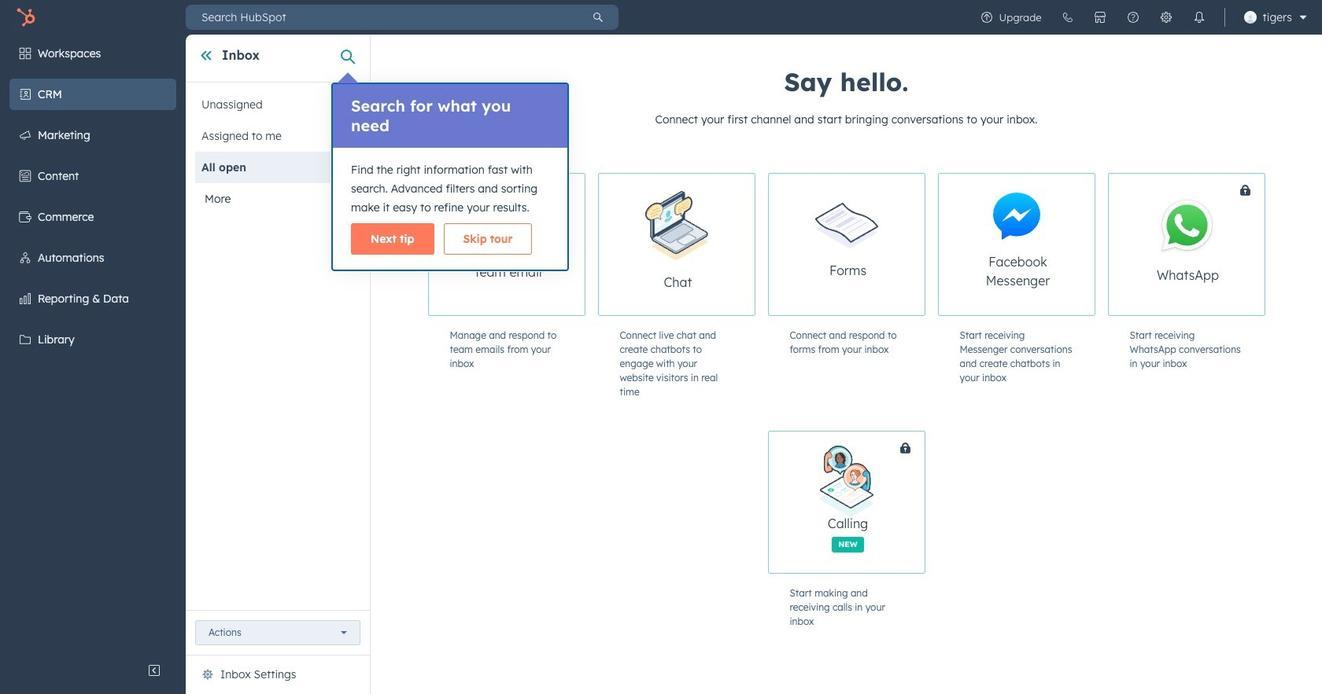 Task type: describe. For each thing, give the bounding box(es) containing it.
settings image
[[1160, 11, 1172, 24]]

0 horizontal spatial menu
[[0, 35, 186, 656]]

howard n/a image
[[1244, 11, 1257, 24]]

help image
[[1127, 11, 1139, 24]]



Task type: locate. For each thing, give the bounding box(es) containing it.
1 horizontal spatial menu
[[970, 0, 1313, 35]]

marketplaces image
[[1094, 11, 1106, 24]]

None checkbox
[[428, 173, 585, 316], [938, 173, 1095, 316], [768, 431, 983, 575], [428, 173, 585, 316], [938, 173, 1095, 316], [768, 431, 983, 575]]

Search HubSpot search field
[[186, 5, 578, 30]]

menu
[[970, 0, 1313, 35], [0, 35, 186, 656]]

notifications image
[[1193, 11, 1205, 24]]

None checkbox
[[598, 173, 755, 316], [768, 173, 925, 316], [1108, 173, 1322, 316], [598, 173, 755, 316], [768, 173, 925, 316], [1108, 173, 1322, 316]]



Task type: vqa. For each thing, say whether or not it's contained in the screenshot.
1st Link opens in a new window image from the bottom
no



